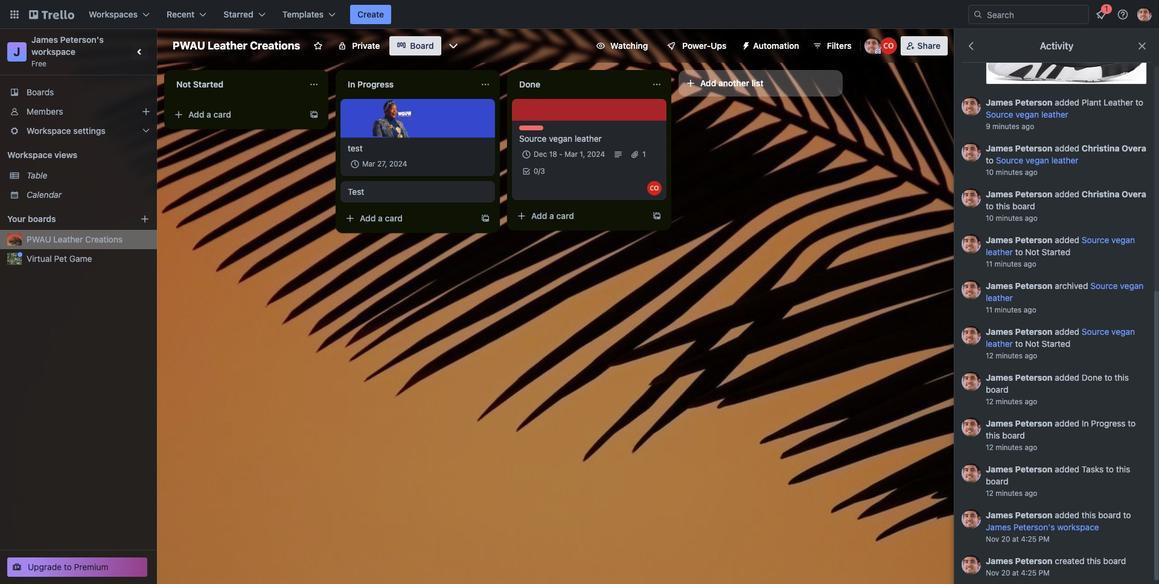 Task type: locate. For each thing, give the bounding box(es) containing it.
0 vertical spatial 2024
[[587, 150, 605, 159]]

11 minutes ago down the james peterson archived
[[986, 305, 1036, 314]]

started up "added done to this board"
[[1042, 339, 1071, 349]]

added inside james peterson added christina overa to source vegan leather 10 minutes ago
[[1055, 143, 1080, 153]]

leather inside board name text box
[[208, 39, 247, 52]]

1 vertical spatial pwau
[[27, 234, 51, 245]]

board for james peterson created this board nov 20 at 4:25 pm
[[1103, 556, 1126, 566]]

1 horizontal spatial workspace
[[1057, 522, 1099, 532]]

workspace navigation collapse icon image
[[132, 43, 149, 60]]

source vegan leather
[[986, 235, 1135, 257], [986, 281, 1144, 303], [986, 326, 1135, 349]]

0 vertical spatial creations
[[250, 39, 300, 52]]

1 vertical spatial mar
[[362, 159, 375, 168]]

11 minutes ago link for james
[[986, 305, 1036, 314]]

create from template… image
[[652, 211, 662, 221]]

workspace for workspace settings
[[27, 126, 71, 136]]

0 vertical spatial pm
[[1039, 535, 1050, 544]]

2 horizontal spatial add a card
[[531, 211, 574, 221]]

0 horizontal spatial creations
[[85, 234, 123, 245]]

james peterson (jamespeterson93) image for added tasks to this board
[[962, 464, 981, 483]]

9
[[986, 122, 991, 131]]

at
[[1012, 535, 1019, 544], [1012, 569, 1019, 578]]

this
[[996, 201, 1010, 211], [1115, 372, 1129, 383], [986, 430, 1000, 441], [1116, 464, 1130, 474], [1082, 510, 1096, 520], [1087, 556, 1101, 566]]

peterson up 9 minutes ago link
[[1015, 97, 1053, 107]]

1 overa from the top
[[1122, 143, 1146, 153]]

james peterson for added tasks to this board
[[986, 464, 1053, 474]]

card
[[213, 109, 231, 120], [556, 211, 574, 221], [385, 213, 403, 223]]

1 4:25 from the top
[[1021, 535, 1037, 544]]

board
[[1012, 201, 1035, 211], [986, 384, 1009, 395], [1002, 430, 1025, 441], [986, 476, 1009, 486], [1098, 510, 1121, 520], [1103, 556, 1126, 566]]

0 vertical spatial to not started
[[1013, 247, 1071, 257]]

1 christina from the top
[[1082, 143, 1120, 153]]

creations up virtual pet game link
[[85, 234, 123, 245]]

automation
[[753, 40, 799, 51]]

in progress
[[348, 79, 394, 89]]

ago down "added done to this board"
[[1025, 397, 1037, 406]]

james peterson (jamespeterson93) image for added done to this board
[[962, 372, 981, 391]]

at inside james peterson added this board to james peterson's workspace nov 20 at 4:25 pm
[[1012, 535, 1019, 544]]

not started
[[176, 79, 224, 89]]

0 horizontal spatial workspace
[[31, 46, 75, 57]]

1 james peterson from the top
[[986, 372, 1053, 383]]

james inside james peterson added christina overa to this board 10 minutes ago
[[986, 189, 1013, 199]]

pwau inside board name text box
[[173, 39, 205, 52]]

0 vertical spatial james peterson
[[986, 372, 1053, 383]]

2 horizontal spatial a
[[549, 211, 554, 221]]

2 james peterson from the top
[[986, 418, 1053, 429]]

another
[[719, 78, 749, 88]]

workspace down members
[[27, 126, 71, 136]]

peterson down "added done to this board"
[[1015, 418, 1053, 429]]

0 horizontal spatial 2024
[[389, 159, 407, 168]]

james peterson's workspace link up the free
[[31, 34, 106, 57]]

workspace settings button
[[0, 121, 157, 141]]

a for done
[[549, 211, 554, 221]]

pm down james peterson added this board to james peterson's workspace nov 20 at 4:25 pm
[[1039, 569, 1050, 578]]

1 vertical spatial james peterson
[[986, 418, 1053, 429]]

to not started up the james peterson archived
[[1013, 247, 1071, 257]]

added down james peterson added christina overa to source vegan leather 10 minutes ago
[[1055, 189, 1080, 199]]

ago right "9"
[[1022, 122, 1034, 131]]

vegan inside james peterson added christina overa to source vegan leather 10 minutes ago
[[1026, 155, 1049, 165]]

1 horizontal spatial mar
[[565, 150, 578, 159]]

board inside added in progress to this board
[[1002, 430, 1025, 441]]

in inside text field
[[348, 79, 355, 89]]

this inside james peterson created this board nov 20 at 4:25 pm
[[1087, 556, 1101, 566]]

Mar 27, 2024 checkbox
[[348, 157, 411, 171]]

1 11 from the top
[[986, 259, 993, 269]]

done inside text field
[[519, 79, 540, 89]]

12 minutes ago for added tasks to this board
[[986, 489, 1037, 498]]

source up dec
[[519, 133, 547, 144]]

2 overa from the top
[[1122, 189, 1146, 199]]

1 at from the top
[[1012, 535, 1019, 544]]

2 12 from the top
[[986, 397, 994, 406]]

ago up james peterson added christina overa to this board 10 minutes ago
[[1025, 168, 1038, 177]]

peterson
[[1015, 97, 1053, 107], [1015, 143, 1053, 153], [1015, 189, 1053, 199], [1015, 235, 1053, 245], [1015, 281, 1053, 291], [1015, 326, 1053, 337], [1015, 372, 1053, 383], [1015, 418, 1053, 429], [1015, 464, 1053, 474], [1015, 510, 1053, 520], [1015, 556, 1053, 566]]

workspace
[[27, 126, 71, 136], [7, 150, 52, 160]]

not
[[176, 79, 191, 89], [1025, 247, 1039, 257], [1025, 339, 1039, 349]]

overa for board
[[1122, 189, 1146, 199]]

4:25 down james peterson added this board to james peterson's workspace nov 20 at 4:25 pm
[[1021, 569, 1037, 578]]

7 added from the top
[[1055, 418, 1080, 429]]

workspace settings
[[27, 126, 106, 136]]

nov inside james peterson created this board nov 20 at 4:25 pm
[[986, 569, 999, 578]]

1 horizontal spatial card
[[385, 213, 403, 223]]

add a card button down 3
[[512, 206, 647, 226]]

leather
[[1041, 109, 1069, 119], [575, 133, 602, 144], [1052, 155, 1079, 165], [986, 247, 1013, 257], [986, 293, 1013, 303], [986, 339, 1013, 349]]

board inside "added done to this board"
[[986, 384, 1009, 395]]

pwau up virtual
[[27, 234, 51, 245]]

added down james peterson added plant leather to source vegan leather 9 minutes ago
[[1055, 143, 1080, 153]]

1 peterson from the top
[[1015, 97, 1053, 107]]

1 added from the top
[[1055, 97, 1080, 107]]

sourcing source vegan leather
[[519, 126, 602, 144]]

add inside button
[[700, 78, 716, 88]]

james peterson added
[[986, 235, 1082, 245], [986, 326, 1082, 337]]

0 horizontal spatial pwau
[[27, 234, 51, 245]]

peterson inside james peterson added christina overa to source vegan leather 10 minutes ago
[[1015, 143, 1053, 153]]

1 horizontal spatial add a card
[[360, 213, 403, 223]]

0 vertical spatial started
[[193, 79, 224, 89]]

add a card
[[188, 109, 231, 120], [531, 211, 574, 221], [360, 213, 403, 223]]

christina down james peterson added christina overa to source vegan leather 10 minutes ago
[[1082, 189, 1120, 199]]

4:25 inside james peterson created this board nov 20 at 4:25 pm
[[1021, 569, 1037, 578]]

0 vertical spatial james peterson's workspace link
[[31, 34, 106, 57]]

1 vertical spatial workspace
[[7, 150, 52, 160]]

this inside james peterson added this board to james peterson's workspace nov 20 at 4:25 pm
[[1082, 510, 1096, 520]]

pm up james peterson created this board nov 20 at 4:25 pm
[[1039, 535, 1050, 544]]

added left tasks
[[1055, 464, 1080, 474]]

1 horizontal spatial pwau
[[173, 39, 205, 52]]

4:25 up james peterson created this board nov 20 at 4:25 pm
[[1021, 535, 1037, 544]]

james peterson down "added done to this board"
[[986, 418, 1053, 429]]

11 minutes ago link up the james peterson archived
[[986, 259, 1036, 269]]

0 horizontal spatial create from template… image
[[309, 110, 319, 120]]

0 vertical spatial 4:25
[[1021, 535, 1037, 544]]

workspace inside dropdown button
[[27, 126, 71, 136]]

james peterson added up the james peterson archived
[[986, 235, 1082, 245]]

Done text field
[[512, 75, 645, 94]]

card for in progress
[[385, 213, 403, 223]]

1 11 minutes ago from the top
[[986, 259, 1036, 269]]

peterson down added tasks to this board
[[1015, 510, 1053, 520]]

add down test
[[360, 213, 376, 223]]

1 20 from the top
[[1001, 535, 1010, 544]]

calendar link
[[27, 189, 150, 201]]

added down james peterson added christina overa to this board 10 minutes ago
[[1055, 235, 1080, 245]]

0 horizontal spatial leather
[[53, 234, 83, 245]]

2 added from the top
[[1055, 143, 1080, 153]]

test link
[[348, 142, 488, 155]]

peterson inside james peterson added this board to james peterson's workspace nov 20 at 4:25 pm
[[1015, 510, 1053, 520]]

1 vertical spatial in
[[1082, 418, 1089, 429]]

add a card down 3
[[531, 211, 574, 221]]

james peterson's workspace link
[[31, 34, 106, 57], [986, 522, 1099, 532]]

add for add a card button to the left
[[188, 109, 204, 120]]

1 horizontal spatial peterson's
[[1014, 522, 1055, 532]]

0 vertical spatial 11 minutes ago
[[986, 259, 1036, 269]]

mar right -
[[565, 150, 578, 159]]

3 12 from the top
[[986, 443, 994, 452]]

boards
[[27, 87, 54, 97]]

11 minutes ago up the james peterson archived
[[986, 259, 1036, 269]]

ago
[[1022, 122, 1034, 131], [1025, 168, 1038, 177], [1025, 214, 1038, 223], [1024, 259, 1036, 269], [1024, 305, 1036, 314], [1025, 351, 1037, 360], [1025, 397, 1037, 406], [1025, 443, 1037, 452], [1025, 489, 1037, 498]]

add for in progress's add a card button
[[360, 213, 376, 223]]

Board name text field
[[167, 36, 306, 56]]

this inside added tasks to this board
[[1116, 464, 1130, 474]]

power-
[[682, 40, 711, 51]]

added up added in progress to this board
[[1055, 372, 1080, 383]]

2 vertical spatial not
[[1025, 339, 1039, 349]]

creations
[[250, 39, 300, 52], [85, 234, 123, 245]]

0 vertical spatial create from template… image
[[309, 110, 319, 120]]

james peterson added up 12 minutes ago link
[[986, 326, 1082, 337]]

ups
[[711, 40, 727, 51]]

workspace up the free
[[31, 46, 75, 57]]

11 minutes ago for james
[[986, 305, 1036, 314]]

minutes
[[993, 122, 1020, 131], [996, 168, 1023, 177], [996, 214, 1023, 223], [995, 259, 1022, 269], [995, 305, 1022, 314], [996, 351, 1023, 360], [996, 397, 1023, 406], [996, 443, 1023, 452], [996, 489, 1023, 498]]

0 vertical spatial not
[[176, 79, 191, 89]]

james inside james peterson's workspace free
[[31, 34, 58, 45]]

11 peterson from the top
[[1015, 556, 1053, 566]]

ago up "added done to this board"
[[1025, 351, 1037, 360]]

create
[[357, 9, 384, 19]]

workspace
[[31, 46, 75, 57], [1057, 522, 1099, 532]]

0 vertical spatial pwau
[[173, 39, 205, 52]]

source up 10 minutes ago link
[[996, 155, 1023, 165]]

1 10 from the top
[[986, 168, 994, 177]]

2 12 minutes ago from the top
[[986, 397, 1037, 406]]

1 vertical spatial 10
[[986, 214, 994, 223]]

0 vertical spatial mar
[[565, 150, 578, 159]]

1 vertical spatial 11 minutes ago link
[[986, 305, 1036, 314]]

0 vertical spatial progress
[[357, 79, 394, 89]]

to inside added in progress to this board
[[1128, 418, 1136, 429]]

customize views image
[[447, 40, 459, 52]]

overa
[[1122, 143, 1146, 153], [1122, 189, 1146, 199]]

1 vertical spatial leather
[[1104, 97, 1133, 107]]

1 horizontal spatial james peterson's workspace link
[[986, 522, 1099, 532]]

2 pm from the top
[[1039, 569, 1050, 578]]

started up archived
[[1042, 247, 1071, 257]]

peterson's inside james peterson's workspace free
[[60, 34, 104, 45]]

nov
[[986, 535, 999, 544], [986, 569, 999, 578]]

vegan
[[1016, 109, 1039, 119], [549, 133, 572, 144], [1026, 155, 1049, 165], [1112, 235, 1135, 245], [1120, 281, 1144, 291], [1112, 326, 1135, 337]]

added down added tasks to this board
[[1055, 510, 1080, 520]]

board inside added tasks to this board
[[986, 476, 1009, 486]]

board inside james peterson created this board nov 20 at 4:25 pm
[[1103, 556, 1126, 566]]

11 for james
[[986, 305, 993, 314]]

source up 9 minutes ago link
[[986, 109, 1013, 119]]

4 12 minutes ago from the top
[[986, 489, 1037, 498]]

add board image
[[140, 214, 150, 224]]

progress up https://media2.giphy.com/media/vhqa3tryiebmkd5qih/100w.gif?cid=ad960664tuux3ictzc2l4kkstlpkpgfee3kg7e05hcw8694d&ep=v1_stickers_search&rid=100w.gif&ct=s 'image'
[[357, 79, 394, 89]]

0 horizontal spatial done
[[519, 79, 540, 89]]

0 horizontal spatial in
[[348, 79, 355, 89]]

creations down templates
[[250, 39, 300, 52]]

workspace inside james peterson's workspace free
[[31, 46, 75, 57]]

back to home image
[[29, 5, 74, 24]]

0 vertical spatial leather
[[208, 39, 247, 52]]

added down archived
[[1055, 326, 1080, 337]]

christina inside james peterson added christina overa to this board 10 minutes ago
[[1082, 189, 1120, 199]]

1 horizontal spatial progress
[[1091, 418, 1126, 429]]

2 10 from the top
[[986, 214, 994, 223]]

1 vertical spatial christina
[[1082, 189, 1120, 199]]

2 at from the top
[[1012, 569, 1019, 578]]

0 horizontal spatial peterson's
[[60, 34, 104, 45]]

progress inside added in progress to this board
[[1091, 418, 1126, 429]]

12 minutes ago down 12 minutes ago link
[[986, 397, 1037, 406]]

leather up 1,
[[575, 133, 602, 144]]

source down archived
[[1082, 326, 1109, 337]]

1 12 from the top
[[986, 351, 994, 360]]

1 vertical spatial 2024
[[389, 159, 407, 168]]

add a card for in progress
[[360, 213, 403, 223]]

2 horizontal spatial card
[[556, 211, 574, 221]]

added
[[1055, 97, 1080, 107], [1055, 143, 1080, 153], [1055, 189, 1080, 199], [1055, 235, 1080, 245], [1055, 326, 1080, 337], [1055, 372, 1080, 383], [1055, 418, 1080, 429], [1055, 464, 1080, 474], [1055, 510, 1080, 520]]

christina overa (christinaovera) image up create from template… icon
[[647, 181, 662, 196]]

1 nov from the top
[[986, 535, 999, 544]]

3 peterson from the top
[[1015, 189, 1053, 199]]

james peterson down 12 minutes ago link
[[986, 372, 1053, 383]]

board inside james peterson added this board to james peterson's workspace nov 20 at 4:25 pm
[[1098, 510, 1121, 520]]

ago inside james peterson added plant leather to source vegan leather 9 minutes ago
[[1022, 122, 1034, 131]]

0 vertical spatial workspace
[[27, 126, 71, 136]]

leather down the james peterson archived
[[986, 293, 1013, 303]]

https://media2.giphy.com/media/vhqa3tryiebmkd5qih/100w.gif?cid=ad960664tuux3ictzc2l4kkstlpkpgfee3kg7e05hcw8694d&ep=v1_stickers_search&rid=100w.gif&ct=s image
[[372, 98, 413, 139]]

1 vertical spatial 11 minutes ago
[[986, 305, 1036, 314]]

0 vertical spatial 11 minutes ago link
[[986, 259, 1036, 269]]

peterson up 12 minutes ago link
[[1015, 326, 1053, 337]]

1 vertical spatial create from template… image
[[481, 214, 490, 223]]

to inside the upgrade to premium link
[[64, 562, 72, 572]]

peterson down 9 minutes ago link
[[1015, 143, 1053, 153]]

to not started up 12 minutes ago link
[[1013, 339, 1071, 349]]

0 horizontal spatial a
[[207, 109, 211, 120]]

peterson left archived
[[1015, 281, 1053, 291]]

1 james peterson added from the top
[[986, 235, 1082, 245]]

create from template… image for in progress's add a card button
[[481, 214, 490, 223]]

0 horizontal spatial christina overa (christinaovera) image
[[647, 181, 662, 196]]

create from template… image
[[309, 110, 319, 120], [481, 214, 490, 223]]

3 source vegan leather from the top
[[986, 326, 1135, 349]]

1 horizontal spatial done
[[1082, 372, 1102, 383]]

minutes up "added done to this board"
[[996, 351, 1023, 360]]

at inside james peterson created this board nov 20 at 4:25 pm
[[1012, 569, 1019, 578]]

2 christina from the top
[[1082, 189, 1120, 199]]

leather down your boards with 2 items element
[[53, 234, 83, 245]]

2024 right 1,
[[587, 150, 605, 159]]

2 20 from the top
[[1001, 569, 1010, 578]]

christina
[[1082, 143, 1120, 153], [1082, 189, 1120, 199]]

minutes down the james peterson archived
[[995, 305, 1022, 314]]

add down 0 / 3
[[531, 211, 547, 221]]

in up tasks
[[1082, 418, 1089, 429]]

overa inside james peterson added christina overa to source vegan leather 10 minutes ago
[[1122, 143, 1146, 153]]

minutes down added tasks to this board
[[996, 489, 1023, 498]]

2 11 minutes ago link from the top
[[986, 305, 1036, 314]]

this inside added in progress to this board
[[986, 430, 1000, 441]]

10 peterson from the top
[[1015, 510, 1053, 520]]

11 up the james peterson archived
[[986, 259, 993, 269]]

11 up 12 minutes ago link
[[986, 305, 993, 314]]

to inside james peterson added christina overa to source vegan leather 10 minutes ago
[[986, 155, 994, 165]]

1 vertical spatial to not started
[[1013, 339, 1071, 349]]

add a card button down test link
[[341, 209, 476, 228]]

this for james peterson added this board to james peterson's workspace nov 20 at 4:25 pm
[[1082, 510, 1096, 520]]

10 down 10 minutes ago link
[[986, 214, 994, 223]]

christina down plant
[[1082, 143, 1120, 153]]

peterson down 10 minutes ago link
[[1015, 189, 1053, 199]]

board for added done to this board
[[986, 384, 1009, 395]]

6 added from the top
[[1055, 372, 1080, 383]]

members link
[[0, 102, 157, 121]]

11 minutes ago link down the james peterson archived
[[986, 305, 1036, 314]]

leather right plant
[[1104, 97, 1133, 107]]

add down not started
[[188, 109, 204, 120]]

1 horizontal spatial add a card button
[[341, 209, 476, 228]]

vegan inside 'sourcing source vegan leather'
[[549, 133, 572, 144]]

0 vertical spatial 11
[[986, 259, 993, 269]]

card for done
[[556, 211, 574, 221]]

overa inside james peterson added christina overa to this board 10 minutes ago
[[1122, 189, 1146, 199]]

1 horizontal spatial leather
[[208, 39, 247, 52]]

james peterson's workspace link up james peterson created this board nov 20 at 4:25 pm
[[986, 522, 1099, 532]]

leather down starred
[[208, 39, 247, 52]]

1 vertical spatial progress
[[1091, 418, 1126, 429]]

pwau leather creations down starred
[[173, 39, 300, 52]]

1 horizontal spatial 2024
[[587, 150, 605, 159]]

started
[[193, 79, 224, 89], [1042, 247, 1071, 257], [1042, 339, 1071, 349]]

0 vertical spatial 10
[[986, 168, 994, 177]]

11 minutes ago link for to not started
[[986, 259, 1036, 269]]

1 vertical spatial james peterson added
[[986, 326, 1082, 337]]

1 vertical spatial source vegan leather
[[986, 281, 1144, 303]]

0 vertical spatial at
[[1012, 535, 1019, 544]]

this inside "added done to this board"
[[1115, 372, 1129, 383]]

board for added tasks to this board
[[986, 476, 1009, 486]]

1 vertical spatial pm
[[1039, 569, 1050, 578]]

james peterson (jamespeterson93) image
[[864, 37, 881, 54], [962, 142, 981, 162], [962, 188, 981, 208], [962, 234, 981, 253], [962, 280, 981, 299], [962, 326, 981, 345], [962, 418, 981, 437], [962, 509, 981, 529]]

add left "another"
[[700, 78, 716, 88]]

2024 inside dec 18 - mar 1, 2024 checkbox
[[587, 150, 605, 159]]

created
[[1055, 556, 1085, 566]]

2024 right 27,
[[389, 159, 407, 168]]

done
[[519, 79, 540, 89], [1082, 372, 1102, 383]]

pwau down recent dropdown button on the left of page
[[173, 39, 205, 52]]

0 vertical spatial source vegan leather
[[986, 235, 1135, 257]]

12
[[986, 351, 994, 360], [986, 397, 994, 406], [986, 443, 994, 452], [986, 489, 994, 498]]

james inside james peterson created this board nov 20 at 4:25 pm
[[986, 556, 1013, 566]]

leather up james peterson added christina overa to source vegan leather 10 minutes ago
[[1041, 109, 1069, 119]]

power-ups button
[[658, 36, 734, 56]]

3 james peterson from the top
[[986, 464, 1053, 474]]

1 vertical spatial 4:25
[[1021, 569, 1037, 578]]

3 12 minutes ago from the top
[[986, 443, 1037, 452]]

0 vertical spatial workspace
[[31, 46, 75, 57]]

0 vertical spatial james peterson added
[[986, 235, 1082, 245]]

workspace up created
[[1057, 522, 1099, 532]]

peterson down 12 minutes ago link
[[1015, 372, 1053, 383]]

4 added from the top
[[1055, 235, 1080, 245]]

2 11 minutes ago from the top
[[986, 305, 1036, 314]]

peterson's inside james peterson added this board to james peterson's workspace nov 20 at 4:25 pm
[[1014, 522, 1055, 532]]

2 to not started from the top
[[1013, 339, 1071, 349]]

20 inside james peterson created this board nov 20 at 4:25 pm
[[1001, 569, 1010, 578]]

6 peterson from the top
[[1015, 326, 1053, 337]]

pm inside james peterson created this board nov 20 at 4:25 pm
[[1039, 569, 1050, 578]]

1 vertical spatial workspace
[[1057, 522, 1099, 532]]

2 vertical spatial source vegan leather
[[986, 326, 1135, 349]]

table link
[[27, 170, 150, 182]]

james
[[31, 34, 58, 45], [986, 97, 1013, 107], [986, 143, 1013, 153], [986, 189, 1013, 199], [986, 235, 1013, 245], [986, 281, 1013, 291], [986, 326, 1013, 337], [986, 372, 1013, 383], [986, 418, 1013, 429], [986, 464, 1013, 474], [986, 510, 1013, 520], [986, 522, 1011, 532], [986, 556, 1013, 566]]

2 vertical spatial started
[[1042, 339, 1071, 349]]

workspace up table
[[7, 150, 52, 160]]

0 vertical spatial 20
[[1001, 535, 1010, 544]]

0 vertical spatial christina
[[1082, 143, 1120, 153]]

peterson inside james peterson added christina overa to this board 10 minutes ago
[[1015, 189, 1053, 199]]

settings
[[73, 126, 106, 136]]

0 / 3
[[534, 167, 545, 176]]

add for add another list button
[[700, 78, 716, 88]]

started down board name text box
[[193, 79, 224, 89]]

christina overa (christinaovera) image
[[880, 37, 897, 54], [647, 181, 662, 196]]

1 vertical spatial done
[[1082, 372, 1102, 383]]

ago down 10 minutes ago link
[[1025, 214, 1038, 223]]

8 added from the top
[[1055, 464, 1080, 474]]

source inside james peterson added christina overa to source vegan leather 10 minutes ago
[[996, 155, 1023, 165]]

1 11 minutes ago link from the top
[[986, 259, 1036, 269]]

0 horizontal spatial mar
[[362, 159, 375, 168]]

5 added from the top
[[1055, 326, 1080, 337]]

2 horizontal spatial add a card button
[[512, 206, 647, 226]]

source vegan leather link
[[986, 109, 1069, 119], [519, 133, 659, 145], [996, 155, 1079, 165], [986, 235, 1135, 257], [986, 281, 1144, 303], [986, 326, 1135, 349]]

mar left 27,
[[362, 159, 375, 168]]

2 nov from the top
[[986, 569, 999, 578]]

1 vertical spatial overa
[[1122, 189, 1146, 199]]

2 4:25 from the top
[[1021, 569, 1037, 578]]

18
[[549, 150, 557, 159]]

peterson up the james peterson archived
[[1015, 235, 1053, 245]]

1 horizontal spatial creations
[[250, 39, 300, 52]]

leather up james peterson added christina overa to this board 10 minutes ago
[[1052, 155, 1079, 165]]

minutes down 10 minutes ago link
[[996, 214, 1023, 223]]

list
[[752, 78, 764, 88]]

1 vertical spatial at
[[1012, 569, 1019, 578]]

star or unstar board image
[[313, 41, 323, 51]]

3 added from the top
[[1055, 189, 1080, 199]]

1 vertical spatial peterson's
[[1014, 522, 1055, 532]]

1 to not started from the top
[[1013, 247, 1071, 257]]

activity
[[1040, 40, 1074, 51]]

1 vertical spatial 20
[[1001, 569, 1010, 578]]

add a card down not started
[[188, 109, 231, 120]]

2 peterson from the top
[[1015, 143, 1053, 153]]

added left plant
[[1055, 97, 1080, 107]]

add a card down test
[[360, 213, 403, 223]]

2024
[[587, 150, 605, 159], [389, 159, 407, 168]]

source down james peterson added christina overa to this board 10 minutes ago
[[1082, 235, 1109, 245]]

to
[[1136, 97, 1144, 107], [986, 155, 994, 165], [986, 201, 994, 211], [1015, 247, 1023, 257], [1015, 339, 1023, 349], [1105, 372, 1112, 383], [1128, 418, 1136, 429], [1106, 464, 1114, 474], [1123, 510, 1131, 520], [64, 562, 72, 572]]

add a card button for in progress
[[341, 209, 476, 228]]

minutes down 12 minutes ago link
[[996, 397, 1023, 406]]

share
[[917, 40, 941, 51]]

9 peterson from the top
[[1015, 464, 1053, 474]]

11
[[986, 259, 993, 269], [986, 305, 993, 314]]

2 11 from the top
[[986, 305, 993, 314]]

1 horizontal spatial pwau leather creations
[[173, 39, 300, 52]]

2 vertical spatial james peterson
[[986, 464, 1053, 474]]

to not started
[[1013, 247, 1071, 257], [1013, 339, 1071, 349]]

1 source vegan leather from the top
[[986, 235, 1135, 257]]

0 vertical spatial overa
[[1122, 143, 1146, 153]]

12 minutes ago down added in progress to this board
[[986, 443, 1037, 452]]

table
[[27, 170, 47, 181]]

pwau leather creations up game
[[27, 234, 123, 245]]

private
[[352, 40, 380, 51]]

0 vertical spatial peterson's
[[60, 34, 104, 45]]

add a card button
[[169, 105, 304, 124], [512, 206, 647, 226], [341, 209, 476, 228]]

1 vertical spatial started
[[1042, 247, 1071, 257]]

test
[[348, 143, 363, 153]]

1 pm from the top
[[1039, 535, 1050, 544]]

2 james peterson added from the top
[[986, 326, 1082, 337]]

peterson's up james peterson created this board nov 20 at 4:25 pm
[[1014, 522, 1055, 532]]

4 12 from the top
[[986, 489, 994, 498]]

20
[[1001, 535, 1010, 544], [1001, 569, 1010, 578]]

added inside "added done to this board"
[[1055, 372, 1080, 383]]

12 minutes ago for added in progress to this board
[[986, 443, 1037, 452]]

peterson left created
[[1015, 556, 1053, 566]]

0 vertical spatial christina overa (christinaovera) image
[[880, 37, 897, 54]]

share button
[[901, 36, 948, 56]]

christina inside james peterson added christina overa to source vegan leather 10 minutes ago
[[1082, 143, 1120, 153]]

christina for board
[[1082, 189, 1120, 199]]

9 added from the top
[[1055, 510, 1080, 520]]

christina for vegan
[[1082, 143, 1120, 153]]

minutes down 9 minutes ago link
[[996, 168, 1023, 177]]

james peterson (jamespeterson93) image
[[1137, 7, 1152, 22], [962, 96, 981, 116], [962, 372, 981, 391], [962, 464, 981, 483], [962, 555, 981, 575]]

1 vertical spatial 11
[[986, 305, 993, 314]]

12 for added tasks to this board
[[986, 489, 994, 498]]

to not started for 11 minutes ago
[[1013, 247, 1071, 257]]

0 vertical spatial pwau leather creations
[[173, 39, 300, 52]]

0 vertical spatial nov
[[986, 535, 999, 544]]

pwau
[[173, 39, 205, 52], [27, 234, 51, 245]]

j
[[13, 45, 20, 59]]

this inside james peterson added christina overa to this board 10 minutes ago
[[996, 201, 1010, 211]]

peterson down added in progress to this board
[[1015, 464, 1053, 474]]

7 peterson from the top
[[1015, 372, 1053, 383]]

1 horizontal spatial in
[[1082, 418, 1089, 429]]



Task type: describe. For each thing, give the bounding box(es) containing it.
not for 12 minutes ago
[[1025, 339, 1039, 349]]

james peterson added christina overa to this board 10 minutes ago
[[986, 189, 1146, 223]]

10 inside james peterson added christina overa to source vegan leather 10 minutes ago
[[986, 168, 994, 177]]

boards
[[28, 214, 56, 224]]

archived
[[1055, 281, 1088, 291]]

add a card button for done
[[512, 206, 647, 226]]

peterson inside james peterson added plant leather to source vegan leather 9 minutes ago
[[1015, 97, 1053, 107]]

to inside james peterson added christina overa to this board 10 minutes ago
[[986, 201, 994, 211]]

9 minutes ago link
[[986, 122, 1034, 131]]

calendar
[[27, 190, 62, 200]]

james peterson for added in progress to this board
[[986, 418, 1053, 429]]

create from template… image for add a card button to the left
[[309, 110, 319, 120]]

your
[[7, 214, 26, 224]]

27,
[[377, 159, 387, 168]]

watching button
[[589, 36, 655, 56]]

james peterson for added done to this board
[[986, 372, 1053, 383]]

added inside added in progress to this board
[[1055, 418, 1080, 429]]

added in progress to this board
[[986, 418, 1136, 441]]

add a card for done
[[531, 211, 574, 221]]

color: bold red, title: "sourcing" element
[[519, 126, 550, 135]]

upgrade
[[28, 562, 62, 572]]

/
[[538, 167, 540, 176]]

1 vertical spatial creations
[[85, 234, 123, 245]]

james peterson's workspace free
[[31, 34, 106, 68]]

your boards
[[7, 214, 56, 224]]

started for 12 minutes ago
[[1042, 339, 1071, 349]]

james peterson added this board to james peterson's workspace nov 20 at 4:25 pm
[[986, 510, 1131, 544]]

added done to this board
[[986, 372, 1129, 395]]

-
[[559, 150, 563, 159]]

filters button
[[809, 36, 855, 56]]

1
[[642, 150, 646, 159]]

ago down added in progress to this board
[[1025, 443, 1037, 452]]

your boards with 2 items element
[[7, 212, 122, 226]]

workspace inside james peterson added this board to james peterson's workspace nov 20 at 4:25 pm
[[1057, 522, 1099, 532]]

this member is an admin of this board. image
[[875, 49, 881, 54]]

source inside 'sourcing source vegan leather'
[[519, 133, 547, 144]]

a for in progress
[[378, 213, 383, 223]]

4 peterson from the top
[[1015, 235, 1053, 245]]

started inside text field
[[193, 79, 224, 89]]

primary element
[[0, 0, 1159, 29]]

create button
[[350, 5, 391, 24]]

board for james peterson added this board to james peterson's workspace nov 20 at 4:25 pm
[[1098, 510, 1121, 520]]

progress inside in progress text field
[[357, 79, 394, 89]]

to inside james peterson added this board to james peterson's workspace nov 20 at 4:25 pm
[[1123, 510, 1131, 520]]

virtual pet game
[[27, 254, 92, 264]]

10 inside james peterson added christina overa to this board 10 minutes ago
[[986, 214, 994, 223]]

1,
[[580, 150, 585, 159]]

to not started for 12 minutes ago
[[1013, 339, 1071, 349]]

members
[[27, 106, 63, 117]]

leather inside james peterson added plant leather to source vegan leather 9 minutes ago
[[1041, 109, 1069, 119]]

minutes down added in progress to this board
[[996, 443, 1023, 452]]

1 vertical spatial james peterson's workspace link
[[986, 522, 1099, 532]]

1 12 minutes ago from the top
[[986, 351, 1037, 360]]

starred button
[[216, 5, 273, 24]]

workspace for workspace views
[[7, 150, 52, 160]]

pm inside james peterson added this board to james peterson's workspace nov 20 at 4:25 pm
[[1039, 535, 1050, 544]]

In Progress text field
[[341, 75, 473, 94]]

game
[[69, 254, 92, 264]]

Dec 18 - Mar 1, 2024 checkbox
[[519, 147, 609, 162]]

ago up the james peterson archived
[[1024, 259, 1036, 269]]

to inside "added done to this board"
[[1105, 372, 1112, 383]]

leather inside james peterson added christina overa to source vegan leather 10 minutes ago
[[1052, 155, 1079, 165]]

boards link
[[0, 83, 157, 102]]

mar 27, 2024
[[362, 159, 407, 168]]

starred
[[224, 9, 253, 19]]

2 source vegan leather from the top
[[986, 281, 1144, 303]]

Not Started text field
[[169, 75, 302, 94]]

3
[[540, 167, 545, 176]]

recent button
[[159, 5, 214, 24]]

ago inside james peterson added christina overa to source vegan leather 10 minutes ago
[[1025, 168, 1038, 177]]

filters
[[827, 40, 852, 51]]

sm image
[[736, 36, 753, 53]]

12 minutes ago for added done to this board
[[986, 397, 1037, 406]]

private button
[[330, 36, 387, 56]]

Search field
[[983, 5, 1089, 24]]

0
[[534, 167, 538, 176]]

in inside added in progress to this board
[[1082, 418, 1089, 429]]

11 for to not started
[[986, 259, 993, 269]]

virtual
[[27, 254, 52, 264]]

add another list button
[[679, 70, 843, 97]]

this for james peterson created this board nov 20 at 4:25 pm
[[1087, 556, 1101, 566]]

james peterson (jamespeterson93) image for created this board
[[962, 555, 981, 575]]

board link
[[390, 36, 441, 56]]

board
[[410, 40, 434, 51]]

0 horizontal spatial card
[[213, 109, 231, 120]]

4:25 inside james peterson added this board to james peterson's workspace nov 20 at 4:25 pm
[[1021, 535, 1037, 544]]

ago down added tasks to this board
[[1025, 489, 1037, 498]]

dec
[[534, 150, 547, 159]]

vegan inside james peterson added plant leather to source vegan leather 9 minutes ago
[[1016, 109, 1039, 119]]

add for done add a card button
[[531, 211, 547, 221]]

added tasks to this board
[[986, 464, 1130, 486]]

leather up the james peterson archived
[[986, 247, 1013, 257]]

minutes inside james peterson added christina overa to this board 10 minutes ago
[[996, 214, 1023, 223]]

added inside james peterson added plant leather to source vegan leather 9 minutes ago
[[1055, 97, 1080, 107]]

0 horizontal spatial add a card
[[188, 109, 231, 120]]

upgrade to premium link
[[7, 558, 147, 577]]

ago inside james peterson added christina overa to this board 10 minutes ago
[[1025, 214, 1038, 223]]

5 peterson from the top
[[1015, 281, 1053, 291]]

upgrade to premium
[[28, 562, 108, 572]]

templates
[[282, 9, 324, 19]]

workspace views
[[7, 150, 77, 160]]

to inside james peterson added plant leather to source vegan leather 9 minutes ago
[[1136, 97, 1144, 107]]

search image
[[973, 10, 983, 19]]

not inside text field
[[176, 79, 191, 89]]

james inside james peterson added plant leather to source vegan leather 9 minutes ago
[[986, 97, 1013, 107]]

virtual pet game link
[[27, 253, 150, 265]]

10 minutes ago link
[[986, 168, 1038, 177]]

pwau leather creations link
[[27, 234, 150, 246]]

this for added done to this board
[[1115, 372, 1129, 383]]

free
[[31, 59, 46, 68]]

leather up 12 minutes ago link
[[986, 339, 1013, 349]]

creations inside board name text box
[[250, 39, 300, 52]]

james peterson (jamespeterson93) image for added plant leather to
[[962, 96, 981, 116]]

12 minutes ago link
[[986, 351, 1037, 360]]

views
[[54, 150, 77, 160]]

minutes up the james peterson archived
[[995, 259, 1022, 269]]

james inside james peterson added christina overa to source vegan leather 10 minutes ago
[[986, 143, 1013, 153]]

1 notification image
[[1094, 7, 1108, 22]]

premium
[[74, 562, 108, 572]]

8 peterson from the top
[[1015, 418, 1053, 429]]

done inside "added done to this board"
[[1082, 372, 1102, 383]]

j link
[[7, 42, 27, 62]]

sourcing
[[519, 126, 550, 135]]

added inside added tasks to this board
[[1055, 464, 1080, 474]]

0 horizontal spatial james peterson's workspace link
[[31, 34, 106, 57]]

source right archived
[[1090, 281, 1118, 291]]

james peterson added plant leather to source vegan leather 9 minutes ago
[[986, 97, 1144, 131]]

started for 11 minutes ago
[[1042, 247, 1071, 257]]

james peterson archived
[[986, 281, 1090, 291]]

james peterson added for 11 minutes ago
[[986, 235, 1082, 245]]

source inside james peterson added plant leather to source vegan leather 9 minutes ago
[[986, 109, 1013, 119]]

plant
[[1082, 97, 1102, 107]]

12 for added done to this board
[[986, 397, 994, 406]]

recent
[[167, 9, 195, 19]]

test
[[348, 187, 364, 197]]

board inside james peterson added christina overa to this board 10 minutes ago
[[1012, 201, 1035, 211]]

2024 inside mar 27, 2024 checkbox
[[389, 159, 407, 168]]

0 horizontal spatial pwau leather creations
[[27, 234, 123, 245]]

leather inside james peterson added plant leather to source vegan leather 9 minutes ago
[[1104, 97, 1133, 107]]

11 minutes ago for to not started
[[986, 259, 1036, 269]]

james peterson added christina overa to source vegan leather 10 minutes ago
[[986, 143, 1146, 177]]

minutes inside james peterson added plant leather to source vegan leather 9 minutes ago
[[993, 122, 1020, 131]]

tasks
[[1082, 464, 1104, 474]]

pet
[[54, 254, 67, 264]]

add another list
[[700, 78, 764, 88]]

watching
[[610, 40, 648, 51]]

open information menu image
[[1117, 8, 1129, 21]]

this for added tasks to this board
[[1116, 464, 1130, 474]]

added inside james peterson added this board to james peterson's workspace nov 20 at 4:25 pm
[[1055, 510, 1080, 520]]

added inside james peterson added christina overa to this board 10 minutes ago
[[1055, 189, 1080, 199]]

overa for vegan
[[1122, 143, 1146, 153]]

1 vertical spatial christina overa (christinaovera) image
[[647, 181, 662, 196]]

test link
[[348, 186, 488, 198]]

dec 18 - mar 1, 2024
[[534, 150, 605, 159]]

automation button
[[736, 36, 806, 56]]

leather inside 'sourcing source vegan leather'
[[575, 133, 602, 144]]

0 horizontal spatial add a card button
[[169, 105, 304, 124]]

12 for added in progress to this board
[[986, 443, 994, 452]]

2 vertical spatial leather
[[53, 234, 83, 245]]

not for 11 minutes ago
[[1025, 247, 1039, 257]]

to inside added tasks to this board
[[1106, 464, 1114, 474]]

workspaces
[[89, 9, 138, 19]]

ago down the james peterson archived
[[1024, 305, 1036, 314]]

templates button
[[275, 5, 343, 24]]

peterson inside james peterson created this board nov 20 at 4:25 pm
[[1015, 556, 1053, 566]]

power-ups
[[682, 40, 727, 51]]

james peterson added for 12 minutes ago
[[986, 326, 1082, 337]]

workspaces button
[[82, 5, 157, 24]]

20 inside james peterson added this board to james peterson's workspace nov 20 at 4:25 pm
[[1001, 535, 1010, 544]]

james peterson created this board nov 20 at 4:25 pm
[[986, 556, 1126, 578]]

nov inside james peterson added this board to james peterson's workspace nov 20 at 4:25 pm
[[986, 535, 999, 544]]

minutes inside james peterson added christina overa to source vegan leather 10 minutes ago
[[996, 168, 1023, 177]]

pwau leather creations inside board name text box
[[173, 39, 300, 52]]



Task type: vqa. For each thing, say whether or not it's contained in the screenshot.
home image
no



